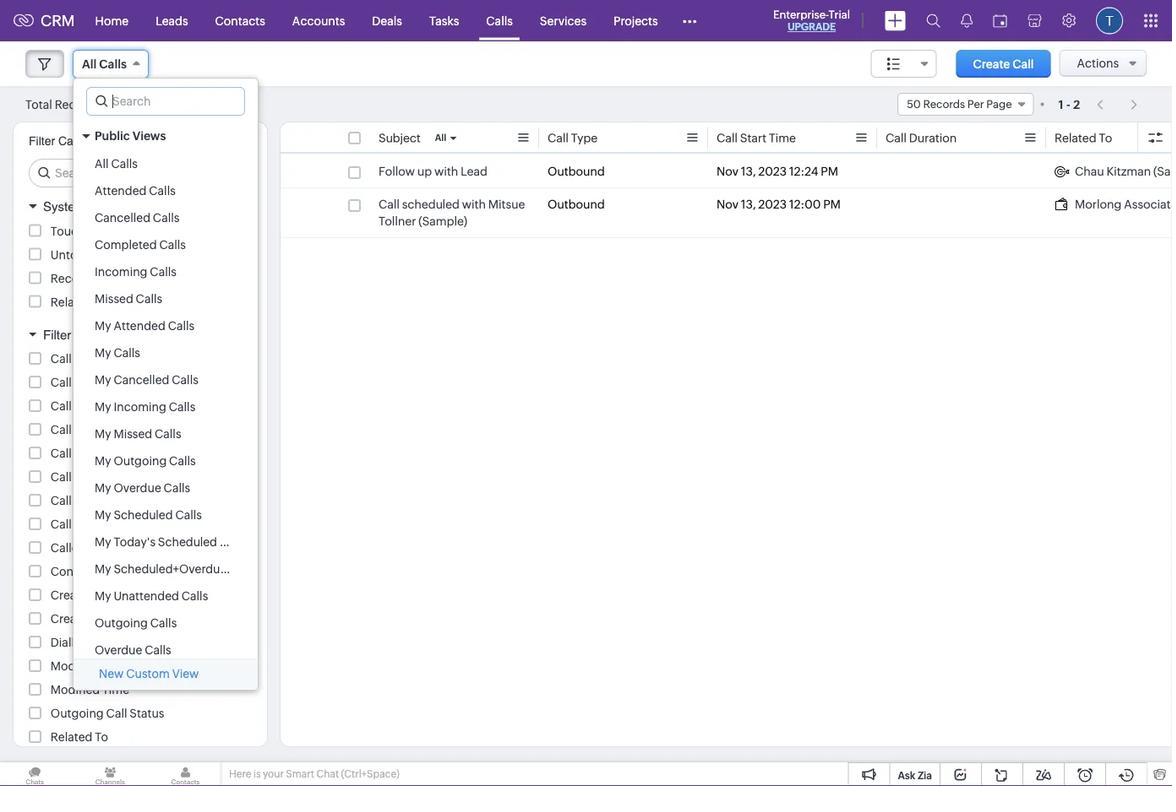 Task type: locate. For each thing, give the bounding box(es) containing it.
to
[[1099, 131, 1112, 145], [95, 731, 108, 745]]

ask zia
[[898, 770, 932, 782]]

1 my from the top
[[95, 319, 111, 333]]

today's
[[114, 536, 155, 549]]

records right 50
[[923, 98, 965, 111]]

0 vertical spatial cancelled
[[95, 211, 150, 225]]

2 vertical spatial related
[[51, 731, 92, 745]]

2023 for 12:24
[[758, 165, 787, 178]]

navigation
[[1089, 92, 1147, 117]]

missed down (in
[[114, 428, 152, 441]]

1 vertical spatial filter
[[43, 327, 71, 342]]

by down number
[[102, 660, 116, 674]]

0 vertical spatial missed
[[95, 292, 133, 306]]

0 vertical spatial related to
[[1055, 131, 1112, 145]]

all calls option
[[74, 150, 258, 177]]

leads link
[[142, 0, 202, 41]]

0 vertical spatial 2023
[[758, 165, 787, 178]]

calls down fields
[[114, 346, 140, 360]]

2 right -
[[1073, 98, 1080, 111]]

to down outgoing call status
[[95, 731, 108, 745]]

my for my scheduled calls
[[95, 509, 111, 522]]

start down result
[[74, 494, 101, 508]]

new
[[99, 668, 124, 681]]

calendar image
[[993, 14, 1007, 27]]

public views region
[[74, 150, 309, 772]]

my calls option
[[74, 340, 258, 367]]

modified for modified by
[[51, 660, 100, 674]]

channels image
[[75, 763, 145, 787]]

0 vertical spatial to
[[1099, 131, 1112, 145]]

1 vertical spatial duration
[[74, 376, 122, 390]]

1 vertical spatial outgoing
[[95, 617, 148, 630]]

pm right 12:00
[[823, 198, 841, 211]]

defined
[[89, 199, 133, 214]]

call start time up nov 13, 2023 12:24 pm
[[717, 131, 796, 145]]

1 horizontal spatial to
[[1099, 131, 1112, 145]]

my down name
[[95, 590, 111, 603]]

all down the by
[[95, 157, 109, 171]]

tasks link
[[416, 0, 473, 41]]

enterprise-trial upgrade
[[773, 8, 850, 33]]

pm right 12:24
[[821, 165, 838, 178]]

1 vertical spatial nov
[[717, 198, 739, 211]]

calls up completed calls option
[[153, 211, 179, 225]]

created for created time
[[51, 613, 95, 626]]

2 vertical spatial by
[[102, 660, 116, 674]]

pm for nov 13, 2023 12:24 pm
[[821, 165, 838, 178]]

chats image
[[0, 763, 69, 787]]

0 vertical spatial pm
[[821, 165, 838, 178]]

13, up nov 13, 2023 12:00 pm
[[741, 165, 756, 178]]

row group containing follow up with lead
[[281, 155, 1172, 238]]

0 vertical spatial call type
[[548, 131, 598, 145]]

my for my outgoing calls
[[95, 455, 111, 468]]

outgoing down my missed calls
[[114, 455, 167, 468]]

records up incoming calls
[[115, 248, 160, 262]]

2 modified from the top
[[51, 684, 100, 697]]

1 horizontal spatial related to
[[1055, 131, 1112, 145]]

2 2023 from the top
[[758, 198, 787, 211]]

by for modified
[[102, 660, 116, 674]]

2 outbound from the top
[[548, 198, 605, 211]]

1 vertical spatial start
[[74, 494, 101, 508]]

13, down nov 13, 2023 12:24 pm
[[741, 198, 756, 211]]

1 vertical spatial missed
[[114, 428, 152, 441]]

call inside the call scheduled with mitsue tollner (sample)
[[379, 198, 400, 211]]

record
[[51, 272, 90, 285]]

1 horizontal spatial type
[[571, 131, 598, 145]]

outgoing down modified time
[[51, 707, 104, 721]]

outgoing call status
[[51, 707, 164, 721]]

by down name
[[97, 589, 111, 603]]

cancelled inside option
[[114, 374, 169, 387]]

1 vertical spatial 13,
[[741, 198, 756, 211]]

None field
[[871, 50, 937, 78]]

1 vertical spatial modified
[[51, 684, 100, 697]]

nov up nov 13, 2023 12:00 pm
[[717, 165, 739, 178]]

0 vertical spatial attended
[[95, 184, 147, 198]]

time down new
[[102, 684, 129, 697]]

search image
[[926, 14, 941, 28]]

1 vertical spatial attended
[[114, 319, 165, 333]]

modified
[[51, 660, 100, 674], [51, 684, 100, 697]]

with
[[434, 165, 458, 178], [462, 198, 486, 211]]

attended inside option
[[95, 184, 147, 198]]

scheduled inside option
[[114, 509, 173, 522]]

with for scheduled
[[462, 198, 486, 211]]

1 2023 from the top
[[758, 165, 787, 178]]

action up my attended calls option
[[143, 295, 179, 309]]

overdue
[[114, 482, 161, 495], [95, 644, 142, 657]]

touched
[[51, 224, 99, 238]]

1
[[1059, 98, 1064, 111]]

time down result
[[103, 494, 130, 508]]

my up id on the bottom
[[95, 509, 111, 522]]

calls inside option
[[175, 509, 202, 522]]

related to down outgoing call status
[[51, 731, 108, 745]]

0 horizontal spatial call duration
[[51, 376, 122, 390]]

1 horizontal spatial 2
[[1073, 98, 1080, 111]]

0 vertical spatial scheduled
[[114, 509, 173, 522]]

start up nov 13, 2023 12:24 pm
[[740, 131, 767, 145]]

filter by fields
[[43, 327, 127, 342]]

overdue up new
[[95, 644, 142, 657]]

incoming calls option
[[74, 259, 258, 286]]

chau
[[1075, 165, 1104, 178]]

call duration down 50
[[886, 131, 957, 145]]

0 vertical spatial created
[[51, 589, 95, 603]]

calls up filters
[[149, 184, 176, 198]]

0 vertical spatial call start time
[[717, 131, 796, 145]]

0 vertical spatial all
[[82, 57, 97, 71]]

2 created from the top
[[51, 613, 95, 626]]

pm
[[821, 165, 838, 178], [823, 198, 841, 211]]

created up dialled
[[51, 613, 95, 626]]

calls up my today's scheduled calls
[[175, 509, 202, 522]]

1 vertical spatial incoming
[[114, 401, 166, 414]]

records inside field
[[923, 98, 965, 111]]

completed
[[95, 238, 157, 252]]

calls up my missed calls option
[[169, 401, 195, 414]]

outbound for follow up with lead
[[548, 165, 605, 178]]

8 my from the top
[[95, 509, 111, 522]]

my down fields
[[95, 346, 111, 360]]

related to
[[1055, 131, 1112, 145], [51, 731, 108, 745]]

2 for 1 - 2
[[1073, 98, 1080, 111]]

1 horizontal spatial call duration
[[886, 131, 957, 145]]

1 vertical spatial with
[[462, 198, 486, 211]]

0 horizontal spatial 2
[[102, 98, 109, 111]]

1 vertical spatial type
[[74, 518, 101, 532]]

by inside the "filter by fields" dropdown button
[[75, 327, 90, 342]]

2 13, from the top
[[741, 198, 756, 211]]

50 Records Per Page field
[[898, 93, 1034, 116]]

3 my from the top
[[95, 374, 111, 387]]

contacts image
[[151, 763, 220, 787]]

call inside button
[[1013, 57, 1034, 71]]

records for touched
[[102, 224, 147, 238]]

all calls down public
[[95, 157, 138, 171]]

related down outgoing call status
[[51, 731, 92, 745]]

purpose
[[74, 447, 120, 461]]

call start time
[[717, 131, 796, 145], [51, 494, 130, 508]]

size image
[[887, 57, 901, 72]]

modified by
[[51, 660, 116, 674]]

call result
[[51, 471, 108, 484]]

1 horizontal spatial call type
[[548, 131, 598, 145]]

0 vertical spatial modified
[[51, 660, 100, 674]]

nov for nov 13, 2023 12:24 pm
[[717, 165, 739, 178]]

modified down dialled
[[51, 660, 100, 674]]

nov 13, 2023 12:24 pm
[[717, 165, 838, 178]]

my for my calls
[[95, 346, 111, 360]]

0 vertical spatial overdue
[[114, 482, 161, 495]]

5 my from the top
[[95, 428, 111, 441]]

my today's scheduled calls
[[95, 536, 246, 549]]

0 horizontal spatial type
[[74, 518, 101, 532]]

row group
[[281, 155, 1172, 238]]

2023 left 12:24
[[758, 165, 787, 178]]

13, for nov 13, 2023 12:00 pm
[[741, 198, 756, 211]]

your
[[263, 769, 284, 780]]

0 vertical spatial all calls
[[82, 57, 127, 71]]

system
[[43, 199, 85, 214]]

duration up owner
[[74, 400, 122, 413]]

my down related records action
[[95, 319, 111, 333]]

projects link
[[600, 0, 672, 41]]

1 13, from the top
[[741, 165, 756, 178]]

outgoing up number
[[95, 617, 148, 630]]

my up owner
[[95, 401, 111, 414]]

profile image
[[1096, 7, 1123, 34]]

1 vertical spatial action
[[143, 295, 179, 309]]

action
[[93, 272, 129, 285], [143, 295, 179, 309]]

call duration down call agenda
[[51, 376, 122, 390]]

call type
[[548, 131, 598, 145], [51, 518, 101, 532]]

filter up call agenda
[[43, 327, 71, 342]]

my up purpose
[[95, 428, 111, 441]]

services link
[[526, 0, 600, 41]]

12:00
[[789, 198, 821, 211]]

1 modified from the top
[[51, 660, 100, 674]]

scheduled down my overdue calls
[[114, 509, 173, 522]]

1 vertical spatial cancelled
[[114, 374, 169, 387]]

all
[[82, 57, 97, 71], [435, 133, 446, 143], [95, 157, 109, 171]]

with right up
[[434, 165, 458, 178]]

0 vertical spatial incoming
[[95, 265, 147, 279]]

by up call agenda
[[75, 327, 90, 342]]

records up fields
[[95, 295, 140, 309]]

my inside option
[[95, 509, 111, 522]]

pm for nov 13, 2023 12:00 pm
[[823, 198, 841, 211]]

related down 1 - 2
[[1055, 131, 1097, 145]]

calls up my outgoing calls option
[[155, 428, 181, 441]]

0 vertical spatial filter
[[29, 134, 55, 148]]

my scheduled+overdue calls for today
[[95, 563, 309, 576]]

duration down 50
[[909, 131, 957, 145]]

record action
[[51, 272, 129, 285]]

2 up public
[[102, 98, 109, 111]]

7 my from the top
[[95, 482, 111, 495]]

all inside "field"
[[82, 57, 97, 71]]

Search text field
[[87, 88, 244, 115]]

my for my scheduled+overdue calls for today
[[95, 563, 111, 576]]

outgoing inside option
[[95, 617, 148, 630]]

filter inside dropdown button
[[43, 327, 71, 342]]

create
[[973, 57, 1010, 71]]

1 vertical spatial outbound
[[548, 198, 605, 211]]

associate
[[1124, 198, 1172, 211]]

1 vertical spatial all calls
[[95, 157, 138, 171]]

call start time down result
[[51, 494, 130, 508]]

0 horizontal spatial call start time
[[51, 494, 130, 508]]

2 vertical spatial duration
[[74, 400, 122, 413]]

1 horizontal spatial with
[[462, 198, 486, 211]]

12:24
[[789, 165, 818, 178]]

filter down total
[[29, 134, 55, 148]]

0 horizontal spatial related to
[[51, 731, 108, 745]]

2 nov from the top
[[717, 198, 739, 211]]

2 vertical spatial all
[[95, 157, 109, 171]]

0 vertical spatial type
[[571, 131, 598, 145]]

call duration (in seconds)
[[51, 400, 190, 413]]

0 vertical spatial call duration
[[886, 131, 957, 145]]

created down contact
[[51, 589, 95, 603]]

attended down missed calls
[[114, 319, 165, 333]]

my down agenda
[[95, 374, 111, 387]]

nov down nov 13, 2023 12:24 pm
[[717, 198, 739, 211]]

my down purpose
[[95, 482, 111, 495]]

with left the mitsue
[[462, 198, 486, 211]]

my down id on the bottom
[[95, 563, 111, 576]]

all up total records 2
[[82, 57, 97, 71]]

filter
[[29, 134, 55, 148], [43, 327, 71, 342]]

1 vertical spatial overdue
[[95, 644, 142, 657]]

1 horizontal spatial action
[[143, 295, 179, 309]]

filters
[[136, 199, 171, 214]]

1 created from the top
[[51, 589, 95, 603]]

1 outbound from the top
[[548, 165, 605, 178]]

missed down the record action
[[95, 292, 133, 306]]

0 horizontal spatial with
[[434, 165, 458, 178]]

caller id
[[51, 542, 97, 555]]

crm link
[[14, 12, 75, 29]]

1 nov from the top
[[717, 165, 739, 178]]

0 vertical spatial with
[[434, 165, 458, 178]]

0 vertical spatial by
[[75, 327, 90, 342]]

1 vertical spatial by
[[97, 589, 111, 603]]

call purpose
[[51, 447, 120, 461]]

cancelled calls option
[[74, 205, 258, 232]]

2 vertical spatial outgoing
[[51, 707, 104, 721]]

overdue calls
[[95, 644, 171, 657]]

1 vertical spatial call duration
[[51, 376, 122, 390]]

filter by fields button
[[14, 320, 267, 350]]

attended
[[95, 184, 147, 198], [114, 319, 165, 333]]

public
[[95, 129, 130, 143]]

overdue down my outgoing calls
[[114, 482, 161, 495]]

1 horizontal spatial call start time
[[717, 131, 796, 145]]

my scheduled calls option
[[74, 502, 258, 529]]

0 vertical spatial outgoing
[[114, 455, 167, 468]]

filter for filter by fields
[[43, 327, 71, 342]]

attended up defined
[[95, 184, 147, 198]]

morlong associate link
[[1055, 196, 1172, 213]]

0 horizontal spatial action
[[93, 272, 129, 285]]

2 inside total records 2
[[102, 98, 109, 111]]

calls up the seconds)
[[172, 374, 198, 387]]

scheduled up my scheduled+overdue calls for today
[[158, 536, 217, 549]]

call agenda
[[51, 352, 117, 366]]

modified down modified by
[[51, 684, 100, 697]]

my for my unattended calls
[[95, 590, 111, 603]]

my up result
[[95, 455, 111, 468]]

outgoing calls
[[95, 617, 177, 630]]

enterprise-
[[773, 8, 829, 21]]

calls up my calls option
[[168, 319, 195, 333]]

13, for nov 13, 2023 12:24 pm
[[741, 165, 756, 178]]

records up the completed
[[102, 224, 147, 238]]

9 my from the top
[[95, 536, 111, 549]]

Search text field
[[30, 160, 254, 187]]

signals image
[[961, 14, 973, 28]]

all calls down home
[[82, 57, 127, 71]]

contact name
[[51, 565, 130, 579]]

duration down agenda
[[74, 376, 122, 390]]

completed calls option
[[74, 232, 258, 259]]

2 my from the top
[[95, 346, 111, 360]]

call owner
[[51, 423, 111, 437]]

all up follow up with lead link
[[435, 133, 446, 143]]

my scheduled calls
[[95, 509, 202, 522]]

6 my from the top
[[95, 455, 111, 468]]

accounts link
[[279, 0, 359, 41]]

1 vertical spatial pm
[[823, 198, 841, 211]]

modified time
[[51, 684, 129, 697]]

0 vertical spatial related
[[1055, 131, 1097, 145]]

0 vertical spatial action
[[93, 272, 129, 285]]

1 vertical spatial scheduled
[[158, 536, 217, 549]]

0 vertical spatial nov
[[717, 165, 739, 178]]

calls up the my scheduled calls option
[[164, 482, 190, 495]]

with inside the call scheduled with mitsue tollner (sample)
[[462, 198, 486, 211]]

outbound for call scheduled with mitsue tollner (sample)
[[548, 198, 605, 211]]

to up the chau kitzman (sam link
[[1099, 131, 1112, 145]]

1 vertical spatial created
[[51, 613, 95, 626]]

touched records
[[51, 224, 147, 238]]

4 my from the top
[[95, 401, 111, 414]]

(sample)
[[419, 215, 467, 228]]

subject
[[379, 131, 421, 145]]

scheduled inside option
[[158, 536, 217, 549]]

1 vertical spatial to
[[95, 731, 108, 745]]

follow up with lead link
[[379, 163, 488, 180]]

is
[[253, 769, 261, 780]]

nov for nov 13, 2023 12:00 pm
[[717, 198, 739, 211]]

0 vertical spatial 13,
[[741, 165, 756, 178]]

10 my from the top
[[95, 563, 111, 576]]

outgoing
[[114, 455, 167, 468], [95, 617, 148, 630], [51, 707, 104, 721]]

0 horizontal spatial call type
[[51, 518, 101, 532]]

11 my from the top
[[95, 590, 111, 603]]

dialled number
[[51, 636, 136, 650]]

calls inside "field"
[[99, 57, 127, 71]]

calls down home
[[99, 57, 127, 71]]

1 vertical spatial 2023
[[758, 198, 787, 211]]

call
[[1013, 57, 1034, 71], [548, 131, 569, 145], [717, 131, 738, 145], [886, 131, 907, 145], [379, 198, 400, 211], [51, 352, 72, 366], [51, 376, 72, 390], [51, 400, 72, 413], [51, 423, 72, 437], [51, 447, 72, 461], [51, 471, 72, 484], [51, 494, 72, 508], [51, 518, 72, 532], [106, 707, 127, 721]]

missed
[[95, 292, 133, 306], [114, 428, 152, 441]]

my attended calls option
[[74, 313, 258, 340]]

1 horizontal spatial start
[[740, 131, 767, 145]]

related to up chau
[[1055, 131, 1112, 145]]

action up related records action
[[93, 272, 129, 285]]

2023 left 12:00
[[758, 198, 787, 211]]

calls left for on the left of page
[[229, 563, 256, 576]]

records right total
[[55, 98, 100, 111]]

0 vertical spatial outbound
[[548, 165, 605, 178]]

nov 13, 2023 12:00 pm
[[717, 198, 841, 211]]

related down record
[[51, 295, 92, 309]]

1 vertical spatial all
[[435, 133, 446, 143]]

outbound
[[548, 165, 605, 178], [548, 198, 605, 211]]

by
[[88, 134, 100, 148]]

duration
[[909, 131, 957, 145], [74, 376, 122, 390], [74, 400, 122, 413]]

by for filter
[[75, 327, 90, 342]]

my up name
[[95, 536, 111, 549]]



Task type: describe. For each thing, give the bounding box(es) containing it.
0 horizontal spatial start
[[74, 494, 101, 508]]

(sam
[[1153, 165, 1172, 178]]

follow up with lead
[[379, 165, 488, 178]]

my missed calls option
[[74, 421, 258, 448]]

calls down the my unattended calls option
[[150, 617, 177, 630]]

all inside option
[[95, 157, 109, 171]]

chau kitzman (sam link
[[1055, 163, 1172, 180]]

overdue inside overdue calls option
[[95, 644, 142, 657]]

seconds)
[[140, 400, 190, 413]]

public views
[[95, 129, 166, 143]]

for
[[258, 563, 274, 576]]

modified for modified time
[[51, 684, 100, 697]]

my calls
[[95, 346, 140, 360]]

services
[[540, 14, 586, 27]]

actions
[[1077, 57, 1119, 70]]

result
[[74, 471, 108, 484]]

my cancelled calls
[[95, 374, 198, 387]]

records for 50
[[923, 98, 965, 111]]

calls up my attended calls
[[136, 292, 162, 306]]

50 records per page
[[907, 98, 1012, 111]]

smart
[[286, 769, 314, 780]]

my for my missed calls
[[95, 428, 111, 441]]

calls up my scheduled+overdue calls for today
[[220, 536, 246, 549]]

profile element
[[1086, 0, 1133, 41]]

upgrade
[[788, 21, 836, 33]]

0 vertical spatial start
[[740, 131, 767, 145]]

system defined filters button
[[14, 192, 267, 222]]

attended calls option
[[74, 177, 258, 205]]

create menu image
[[885, 11, 906, 31]]

morlong
[[1075, 198, 1122, 211]]

missed inside option
[[114, 428, 152, 441]]

my outgoing calls option
[[74, 448, 258, 475]]

records for related
[[95, 295, 140, 309]]

call scheduled with mitsue tollner (sample) link
[[379, 196, 531, 230]]

morlong associate
[[1075, 198, 1172, 211]]

status
[[130, 707, 164, 721]]

id
[[85, 542, 97, 555]]

my unattended calls
[[95, 590, 208, 603]]

cancelled inside option
[[95, 211, 150, 225]]

name
[[97, 565, 130, 579]]

calls down my missed calls option
[[169, 455, 196, 468]]

attended inside option
[[114, 319, 165, 333]]

calls down public views
[[111, 157, 138, 171]]

my incoming calls option
[[74, 394, 258, 421]]

page
[[986, 98, 1012, 111]]

1 vertical spatial related
[[51, 295, 92, 309]]

view
[[172, 668, 199, 681]]

contact
[[51, 565, 95, 579]]

scheduled+overdue
[[114, 563, 227, 576]]

owner
[[74, 423, 111, 437]]

All Calls field
[[73, 50, 149, 79]]

up
[[417, 165, 432, 178]]

calls up new custom view
[[145, 644, 171, 657]]

my outgoing calls
[[95, 455, 196, 468]]

create menu element
[[875, 0, 916, 41]]

1 vertical spatial call start time
[[51, 494, 130, 508]]

my unattended calls option
[[74, 583, 258, 610]]

my for my cancelled calls
[[95, 374, 111, 387]]

incoming inside option
[[114, 401, 166, 414]]

my for my overdue calls
[[95, 482, 111, 495]]

0 vertical spatial duration
[[909, 131, 957, 145]]

2 for total records 2
[[102, 98, 109, 111]]

public views button
[[74, 122, 258, 150]]

new custom view
[[99, 668, 199, 681]]

calls down my scheduled+overdue calls for today
[[181, 590, 208, 603]]

accounts
[[292, 14, 345, 27]]

created time
[[51, 613, 124, 626]]

custom
[[126, 668, 170, 681]]

my today's scheduled calls option
[[74, 529, 258, 556]]

today
[[276, 563, 309, 576]]

-
[[1066, 98, 1071, 111]]

all calls inside "field"
[[82, 57, 127, 71]]

my for my attended calls
[[95, 319, 111, 333]]

search element
[[916, 0, 951, 41]]

2023 for 12:00
[[758, 198, 787, 211]]

filter for filter calls by
[[29, 134, 55, 148]]

outgoing calls option
[[74, 610, 258, 637]]

my overdue calls
[[95, 482, 190, 495]]

crm
[[41, 12, 75, 29]]

lead
[[461, 165, 488, 178]]

calls right tasks link
[[486, 14, 513, 27]]

(in
[[124, 400, 138, 413]]

overdue calls option
[[74, 637, 258, 664]]

agenda
[[74, 352, 117, 366]]

all calls inside option
[[95, 157, 138, 171]]

with for up
[[434, 165, 458, 178]]

time up number
[[97, 613, 124, 626]]

untouched
[[51, 248, 112, 262]]

1 - 2
[[1059, 98, 1080, 111]]

my incoming calls
[[95, 401, 195, 414]]

missed calls
[[95, 292, 162, 306]]

my missed calls
[[95, 428, 181, 441]]

dialled
[[51, 636, 88, 650]]

follow
[[379, 165, 415, 178]]

total records 2
[[25, 98, 109, 111]]

50
[[907, 98, 921, 111]]

create call button
[[956, 50, 1051, 78]]

records for total
[[55, 98, 100, 111]]

calls left the by
[[58, 134, 85, 148]]

1 vertical spatial call type
[[51, 518, 101, 532]]

related records action
[[51, 295, 179, 309]]

(ctrl+space)
[[341, 769, 400, 780]]

calls down the cancelled calls option
[[159, 238, 186, 252]]

scheduled
[[402, 198, 460, 211]]

incoming calls
[[95, 265, 177, 279]]

trial
[[829, 8, 850, 21]]

outgoing for calls
[[95, 617, 148, 630]]

signals element
[[951, 0, 983, 41]]

records for untouched
[[115, 248, 160, 262]]

time up nov 13, 2023 12:24 pm
[[769, 131, 796, 145]]

Other Modules field
[[672, 7, 708, 34]]

deals
[[372, 14, 402, 27]]

contacts
[[215, 14, 265, 27]]

kitzman
[[1107, 165, 1151, 178]]

deals link
[[359, 0, 416, 41]]

here
[[229, 769, 251, 780]]

attended calls
[[95, 184, 176, 198]]

ask
[[898, 770, 915, 782]]

tollner
[[379, 215, 416, 228]]

chat
[[316, 769, 339, 780]]

new custom view link
[[74, 660, 258, 690]]

created for created by
[[51, 589, 95, 603]]

incoming inside option
[[95, 265, 147, 279]]

by for created
[[97, 589, 111, 603]]

calls down completed calls option
[[150, 265, 177, 279]]

cancelled calls
[[95, 211, 179, 225]]

0 horizontal spatial to
[[95, 731, 108, 745]]

fields
[[93, 327, 127, 342]]

unattended
[[114, 590, 179, 603]]

outgoing for call
[[51, 707, 104, 721]]

1 vertical spatial related to
[[51, 731, 108, 745]]

my for my incoming calls
[[95, 401, 111, 414]]

created by
[[51, 589, 111, 603]]

here is your smart chat (ctrl+space)
[[229, 769, 400, 780]]

my cancelled calls option
[[74, 367, 258, 394]]

outgoing inside option
[[114, 455, 167, 468]]

call scheduled with mitsue tollner (sample)
[[379, 198, 525, 228]]

filter calls by
[[29, 134, 100, 148]]

create call
[[973, 57, 1034, 71]]

leads
[[156, 14, 188, 27]]

tasks
[[429, 14, 459, 27]]

zia
[[918, 770, 932, 782]]

my for my today's scheduled calls
[[95, 536, 111, 549]]

number
[[91, 636, 136, 650]]

system defined filters
[[43, 199, 171, 214]]



Task type: vqa. For each thing, say whether or not it's contained in the screenshot.
All Calls within OPTION
yes



